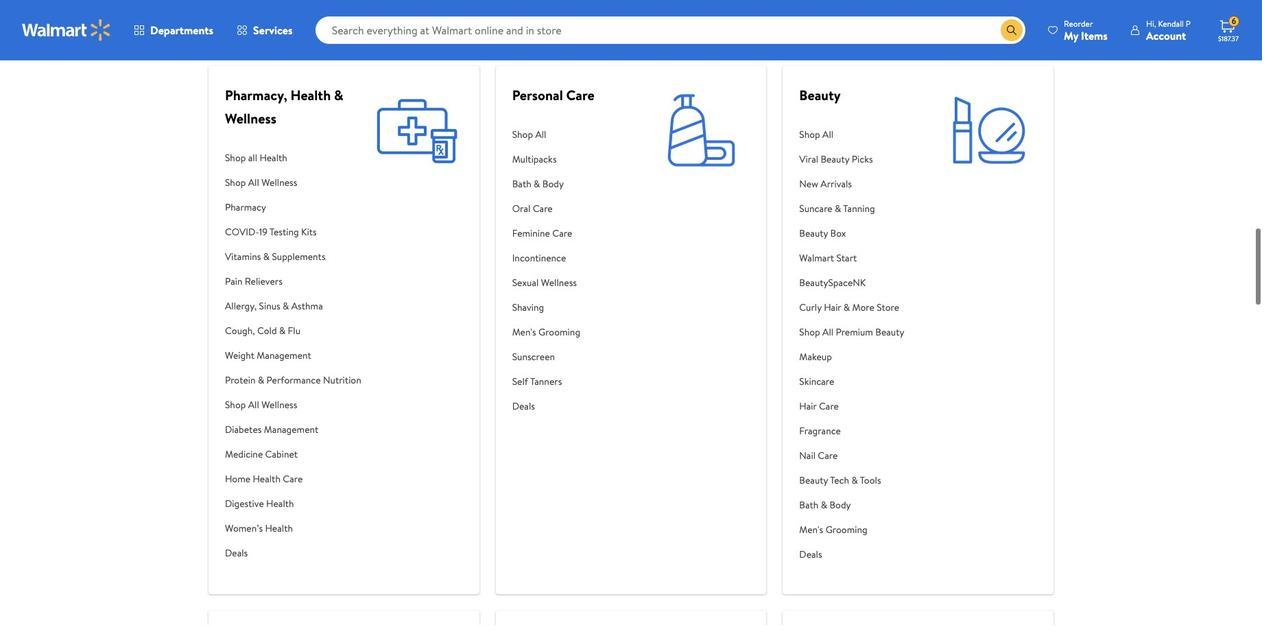 Task type: locate. For each thing, give the bounding box(es) containing it.
shop all up viral
[[800, 128, 834, 141]]

shop all link up multipacks
[[512, 122, 595, 147]]

shop left all
[[225, 151, 246, 165]]

0 horizontal spatial bath & body
[[512, 177, 564, 191]]

men's grooming link up sunscreen
[[512, 320, 595, 344]]

1 vertical spatial shop all wellness link
[[225, 393, 367, 417]]

women's
[[225, 522, 263, 535]]

men's down beauty tech & tools
[[800, 523, 824, 537]]

body for the right bath & body link
[[830, 498, 851, 512]]

covid-19 testing kits link
[[225, 220, 367, 244]]

services button
[[225, 14, 304, 47]]

health right all
[[260, 151, 287, 165]]

men's for leftmost men's grooming link
[[512, 325, 536, 339]]

diabetes management
[[225, 423, 319, 436]]

hair care link
[[800, 394, 905, 419]]

beautyspacenk link
[[800, 270, 905, 295]]

home health care link
[[225, 467, 367, 491]]

bath & body link down beauty tech & tools
[[800, 493, 905, 517]]

beauty down the "nail care"
[[800, 473, 828, 487]]

sexual wellness link
[[512, 270, 595, 295]]

shop all wellness down shop all health
[[225, 176, 297, 189]]

services
[[253, 23, 293, 38]]

shop all health
[[225, 151, 287, 165]]

shop all for beauty
[[800, 128, 834, 141]]

0 horizontal spatial hair
[[800, 399, 817, 413]]

beauty up viral
[[800, 86, 841, 104]]

care up incontinence link
[[553, 226, 573, 240]]

body
[[543, 177, 564, 191], [830, 498, 851, 512]]

shop up multipacks
[[512, 128, 533, 141]]

management inside "link"
[[257, 349, 311, 362]]

protein
[[225, 373, 256, 387]]

wellness up shaving link
[[541, 276, 577, 290]]

0 vertical spatial men's
[[512, 325, 536, 339]]

cough, cold & flu
[[225, 324, 301, 338]]

Walmart Site-Wide search field
[[315, 16, 1026, 44]]

care up fragrance
[[819, 399, 839, 413]]

1 vertical spatial bath
[[800, 498, 819, 512]]

men's grooming for leftmost men's grooming link
[[512, 325, 581, 339]]

hair down skincare
[[800, 399, 817, 413]]

personal
[[512, 86, 563, 104]]

1 shop all link from the left
[[512, 122, 595, 147]]

shop all wellness link down performance
[[225, 393, 367, 417]]

bath & body down multipacks
[[512, 177, 564, 191]]

shop for personal care shop all link
[[512, 128, 533, 141]]

items
[[1082, 28, 1108, 43]]

shop all link
[[512, 122, 595, 147], [800, 122, 905, 147]]

0 horizontal spatial men's grooming
[[512, 325, 581, 339]]

all up viral beauty picks
[[823, 128, 834, 141]]

pharmacy, health & wellness link
[[225, 86, 343, 128]]

pharmacy,
[[225, 86, 287, 104]]

2 shop all from the left
[[800, 128, 834, 141]]

care
[[566, 86, 595, 104], [533, 202, 553, 215], [553, 226, 573, 240], [819, 399, 839, 413], [818, 449, 838, 463], [283, 472, 303, 486]]

1 horizontal spatial bath
[[800, 498, 819, 512]]

reorder
[[1064, 17, 1093, 29]]

all
[[536, 128, 547, 141], [823, 128, 834, 141], [248, 176, 259, 189], [823, 325, 834, 339], [248, 398, 259, 412]]

cold
[[257, 324, 277, 338]]

0 vertical spatial management
[[257, 349, 311, 362]]

care right oral
[[533, 202, 553, 215]]

medicine cabinet link
[[225, 442, 367, 467]]

all down all
[[248, 176, 259, 189]]

pharmacy, health & wellness
[[225, 86, 343, 128]]

bath for the right bath & body link
[[800, 498, 819, 512]]

management
[[257, 349, 311, 362], [264, 423, 319, 436]]

hi,
[[1147, 17, 1157, 29]]

bath up oral
[[512, 177, 532, 191]]

bath & body down tech
[[800, 498, 851, 512]]

body down beauty tech & tools
[[830, 498, 851, 512]]

care right personal
[[566, 86, 595, 104]]

deals link
[[800, 0, 934, 22], [512, 394, 595, 419], [225, 541, 367, 565], [800, 542, 905, 567]]

1 vertical spatial bath & body
[[800, 498, 851, 512]]

0 vertical spatial bath & body
[[512, 177, 564, 191]]

curly hair & more store link
[[800, 295, 905, 320]]

store
[[877, 301, 900, 314]]

1 shop all from the left
[[512, 128, 547, 141]]

allergy, sinus & asthma
[[225, 299, 323, 313]]

care up digestive health link
[[283, 472, 303, 486]]

shop down curly
[[800, 325, 821, 339]]

body up oral care link
[[543, 177, 564, 191]]

health down medicine cabinet
[[253, 472, 281, 486]]

beauty for beauty box
[[800, 226, 828, 240]]

tanning
[[844, 202, 875, 215]]

health down digestive health link
[[265, 522, 293, 535]]

1 vertical spatial body
[[830, 498, 851, 512]]

tech
[[830, 473, 850, 487]]

1 horizontal spatial men's grooming
[[800, 523, 868, 537]]

1 horizontal spatial men's grooming link
[[800, 517, 905, 542]]

2 shop all link from the left
[[800, 122, 905, 147]]

care for personal care
[[566, 86, 595, 104]]

1 shop all wellness link from the top
[[225, 170, 367, 195]]

shop up viral
[[800, 128, 821, 141]]

0 vertical spatial bath & body link
[[512, 172, 595, 196]]

supplements
[[272, 250, 326, 264]]

cough,
[[225, 324, 255, 338]]

1 vertical spatial men's grooming
[[800, 523, 868, 537]]

0 horizontal spatial shop all link
[[512, 122, 595, 147]]

men's grooming link down beauty tech & tools link
[[800, 517, 905, 542]]

departments
[[150, 23, 213, 38]]

shop all up multipacks
[[512, 128, 547, 141]]

0 vertical spatial shop all wellness
[[225, 176, 297, 189]]

bath & body
[[512, 177, 564, 191], [800, 498, 851, 512]]

0 horizontal spatial bath & body link
[[512, 172, 595, 196]]

all up diabetes
[[248, 398, 259, 412]]

men's
[[512, 325, 536, 339], [800, 523, 824, 537]]

new arrivals link
[[800, 172, 905, 196]]

1 vertical spatial men's
[[800, 523, 824, 537]]

care for hair care
[[819, 399, 839, 413]]

shop for shop all health link
[[225, 151, 246, 165]]

1 vertical spatial shop all wellness
[[225, 398, 297, 412]]

shop all premium beauty link
[[800, 320, 905, 344]]

management up protein & performance nutrition
[[257, 349, 311, 362]]

health right pharmacy,
[[291, 86, 331, 104]]

shop all wellness link down shop all health
[[225, 170, 367, 195]]

shop down the protein
[[225, 398, 246, 412]]

1 vertical spatial bath & body link
[[800, 493, 905, 517]]

all
[[248, 151, 257, 165]]

1 horizontal spatial grooming
[[826, 523, 868, 537]]

& inside 'link'
[[835, 202, 842, 215]]

skincare link
[[800, 369, 905, 394]]

0 vertical spatial bath
[[512, 177, 532, 191]]

1 horizontal spatial hair
[[824, 301, 842, 314]]

wellness down shop all health link
[[262, 176, 297, 189]]

care for nail care
[[818, 449, 838, 463]]

home health care
[[225, 472, 303, 486]]

bath & body for the leftmost bath & body link
[[512, 177, 564, 191]]

sexual
[[512, 276, 539, 290]]

shaving
[[512, 301, 544, 314]]

shop for beauty shop all link
[[800, 128, 821, 141]]

management for diabetes management
[[264, 423, 319, 436]]

all up multipacks
[[536, 128, 547, 141]]

premium
[[836, 325, 873, 339]]

bath down beauty tech & tools
[[800, 498, 819, 512]]

0 vertical spatial shop all wellness link
[[225, 170, 367, 195]]

shop all wellness up diabetes management at the bottom of the page
[[225, 398, 297, 412]]

incontinence link
[[512, 246, 595, 270]]

new arrivals
[[800, 177, 852, 191]]

men's grooming down shaving link
[[512, 325, 581, 339]]

0 vertical spatial men's grooming
[[512, 325, 581, 339]]

fragrance link
[[800, 419, 905, 443]]

1 horizontal spatial body
[[830, 498, 851, 512]]

hair
[[824, 301, 842, 314], [800, 399, 817, 413]]

weight
[[225, 349, 255, 362]]

digestive health
[[225, 497, 294, 511]]

viral
[[800, 152, 819, 166]]

makeup link
[[800, 344, 905, 369]]

fragrance
[[800, 424, 841, 438]]

bath & body link down multipacks
[[512, 172, 595, 196]]

wellness down pharmacy,
[[225, 109, 277, 128]]

&
[[334, 86, 343, 104], [534, 177, 540, 191], [835, 202, 842, 215], [263, 250, 270, 264], [283, 299, 289, 313], [844, 301, 850, 314], [279, 324, 286, 338], [258, 373, 264, 387], [852, 473, 858, 487], [821, 498, 828, 512]]

1 horizontal spatial shop all
[[800, 128, 834, 141]]

covid-
[[225, 225, 259, 239]]

allergy,
[[225, 299, 257, 313]]

1 shop all wellness from the top
[[225, 176, 297, 189]]

beautyspacenk
[[800, 276, 866, 290]]

kendall
[[1159, 17, 1184, 29]]

oral care link
[[512, 196, 595, 221]]

kits
[[301, 225, 317, 239]]

management up medicine cabinet "link"
[[264, 423, 319, 436]]

grooming down beauty tech & tools link
[[826, 523, 868, 537]]

0 horizontal spatial men's
[[512, 325, 536, 339]]

health up the women's health link
[[266, 497, 294, 511]]

0 vertical spatial hair
[[824, 301, 842, 314]]

men's down shaving
[[512, 325, 536, 339]]

all left premium
[[823, 325, 834, 339]]

box
[[831, 226, 846, 240]]

care right nail at the bottom right of the page
[[818, 449, 838, 463]]

shop all health link
[[225, 145, 367, 170]]

0 horizontal spatial bath
[[512, 177, 532, 191]]

grooming up sunscreen link
[[539, 325, 581, 339]]

0 vertical spatial body
[[543, 177, 564, 191]]

1 horizontal spatial bath & body
[[800, 498, 851, 512]]

1 vertical spatial grooming
[[826, 523, 868, 537]]

shop all link up the picks
[[800, 122, 905, 147]]

beauty up arrivals
[[821, 152, 850, 166]]

beauty
[[800, 86, 841, 104], [821, 152, 850, 166], [800, 226, 828, 240], [876, 325, 905, 339], [800, 473, 828, 487]]

shop all premium beauty
[[800, 325, 905, 339]]

sunscreen link
[[512, 344, 595, 369]]

1 horizontal spatial men's
[[800, 523, 824, 537]]

0 horizontal spatial shop all
[[512, 128, 547, 141]]

beauty left the box
[[800, 226, 828, 240]]

0 vertical spatial men's grooming link
[[512, 320, 595, 344]]

0 horizontal spatial body
[[543, 177, 564, 191]]

pain
[[225, 274, 243, 288]]

hair right curly
[[824, 301, 842, 314]]

0 horizontal spatial grooming
[[539, 325, 581, 339]]

beauty down store
[[876, 325, 905, 339]]

1 vertical spatial management
[[264, 423, 319, 436]]

health inside pharmacy, health & wellness
[[291, 86, 331, 104]]

1 vertical spatial hair
[[800, 399, 817, 413]]

1 horizontal spatial shop all link
[[800, 122, 905, 147]]

men's grooming down tech
[[800, 523, 868, 537]]

bath
[[512, 177, 532, 191], [800, 498, 819, 512]]

flu
[[288, 324, 301, 338]]



Task type: describe. For each thing, give the bounding box(es) containing it.
beauty link
[[800, 86, 841, 104]]

oral
[[512, 202, 531, 215]]

feminine care link
[[512, 221, 595, 246]]

shop all link for beauty
[[800, 122, 905, 147]]

6
[[1232, 15, 1237, 27]]

hair care
[[800, 399, 839, 413]]

start
[[837, 251, 857, 265]]

nutrition
[[323, 373, 361, 387]]

health for home
[[253, 472, 281, 486]]

care for feminine care
[[553, 226, 573, 240]]

pharmacy
[[225, 200, 266, 214]]

pain relievers
[[225, 274, 283, 288]]

beauty for beauty tech & tools
[[800, 473, 828, 487]]

shop all for personal care
[[512, 128, 547, 141]]

suncare & tanning link
[[800, 196, 905, 221]]

19
[[259, 225, 268, 239]]

2 shop all wellness link from the top
[[225, 393, 367, 417]]

vitamins & supplements
[[225, 250, 326, 264]]

incontinence
[[512, 251, 566, 265]]

wellness up diabetes management at the bottom of the page
[[262, 398, 297, 412]]

health for pharmacy,
[[291, 86, 331, 104]]

0 horizontal spatial men's grooming link
[[512, 320, 595, 344]]

personal care link
[[512, 86, 595, 104]]

curly hair & more store
[[800, 301, 900, 314]]

digestive
[[225, 497, 264, 511]]

more
[[853, 301, 875, 314]]

allergy, sinus & asthma link
[[225, 294, 367, 318]]

suncare
[[800, 202, 833, 215]]

account
[[1147, 28, 1187, 43]]

men's for men's grooming link to the bottom
[[800, 523, 824, 537]]

multipacks link
[[512, 147, 595, 172]]

wellness inside pharmacy, health & wellness
[[225, 109, 277, 128]]

protein & performance nutrition link
[[225, 368, 367, 393]]

beauty for beauty
[[800, 86, 841, 104]]

multipacks
[[512, 152, 557, 166]]

vitamins & supplements link
[[225, 244, 367, 269]]

nail care
[[800, 449, 838, 463]]

bath & body for the right bath & body link
[[800, 498, 851, 512]]

relievers
[[245, 274, 283, 288]]

hi, kendall p account
[[1147, 17, 1191, 43]]

health for digestive
[[266, 497, 294, 511]]

sinus
[[259, 299, 280, 313]]

tools
[[860, 473, 882, 487]]

new
[[800, 177, 819, 191]]

men's grooming for men's grooming link to the bottom
[[800, 523, 868, 537]]

p
[[1186, 17, 1191, 29]]

hair inside curly hair & more store link
[[824, 301, 842, 314]]

pain relievers link
[[225, 269, 367, 294]]

cough, cold & flu link
[[225, 318, 367, 343]]

pharmacy link
[[225, 195, 367, 220]]

1 horizontal spatial bath & body link
[[800, 493, 905, 517]]

1 vertical spatial men's grooming link
[[800, 517, 905, 542]]

covid-19 testing kits
[[225, 225, 317, 239]]

2 shop all wellness from the top
[[225, 398, 297, 412]]

testing
[[270, 225, 299, 239]]

$187.37
[[1219, 34, 1239, 43]]

management for weight management
[[257, 349, 311, 362]]

picks
[[852, 152, 873, 166]]

sunscreen
[[512, 350, 555, 364]]

oral care
[[512, 202, 553, 215]]

sexual wellness
[[512, 276, 577, 290]]

hair inside hair care link
[[800, 399, 817, 413]]

skincare
[[800, 375, 835, 388]]

women's health
[[225, 522, 293, 535]]

beauty box link
[[800, 221, 905, 246]]

nail
[[800, 449, 816, 463]]

Search search field
[[315, 16, 1026, 44]]

performance
[[267, 373, 321, 387]]

self tanners link
[[512, 369, 595, 394]]

weight management link
[[225, 343, 367, 368]]

care for oral care
[[533, 202, 553, 215]]

self tanners
[[512, 375, 562, 388]]

medicine
[[225, 447, 263, 461]]

beauty tech & tools
[[800, 473, 882, 487]]

search icon image
[[1007, 25, 1018, 36]]

women's health link
[[225, 516, 367, 541]]

shop all link for personal care
[[512, 122, 595, 147]]

arrivals
[[821, 177, 852, 191]]

medicine cabinet
[[225, 447, 298, 461]]

walmart start
[[800, 251, 857, 265]]

shop for shop all premium beauty link on the bottom of page
[[800, 325, 821, 339]]

home
[[225, 472, 251, 486]]

walmart image
[[22, 19, 111, 41]]

my
[[1064, 28, 1079, 43]]

shaving link
[[512, 295, 595, 320]]

feminine care
[[512, 226, 573, 240]]

self
[[512, 375, 528, 388]]

& inside pharmacy, health & wellness
[[334, 86, 343, 104]]

shop up 'pharmacy'
[[225, 176, 246, 189]]

cabinet
[[265, 447, 298, 461]]

departments button
[[122, 14, 225, 47]]

bath for the leftmost bath & body link
[[512, 177, 532, 191]]

health for women's
[[265, 522, 293, 535]]

curly
[[800, 301, 822, 314]]

viral beauty picks
[[800, 152, 873, 166]]

walmart
[[800, 251, 835, 265]]

diabetes
[[225, 423, 262, 436]]

tanners
[[530, 375, 562, 388]]

0 vertical spatial grooming
[[539, 325, 581, 339]]

beauty tech & tools link
[[800, 468, 905, 493]]

body for the leftmost bath & body link
[[543, 177, 564, 191]]

makeup
[[800, 350, 832, 364]]

nail care link
[[800, 443, 905, 468]]



Task type: vqa. For each thing, say whether or not it's contained in the screenshot.
Protein & Performance Nutrition LINK
yes



